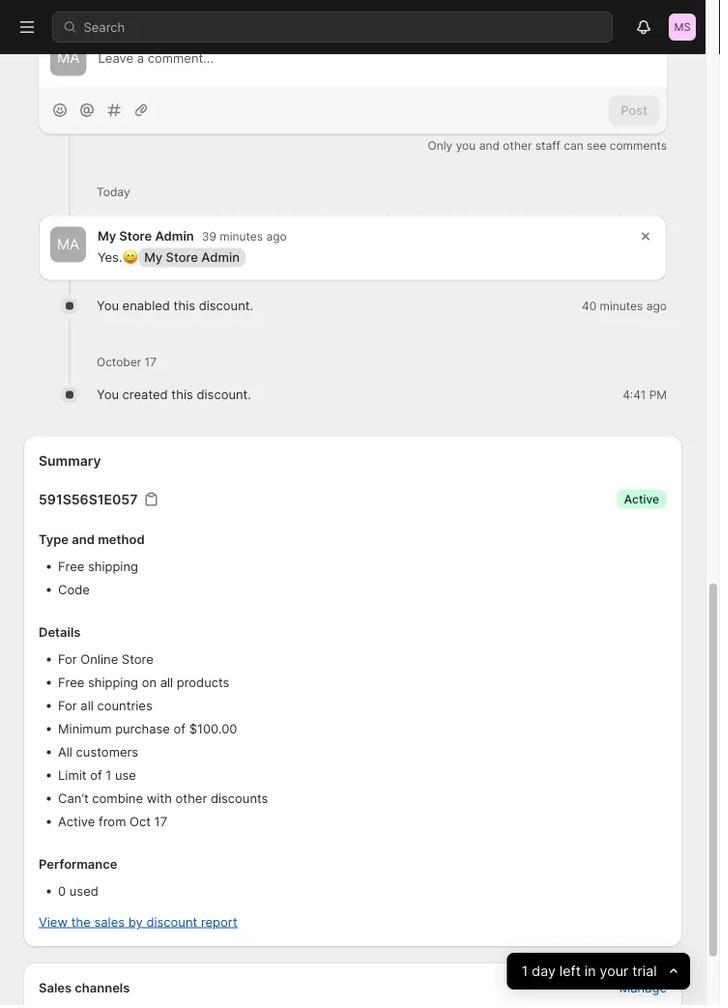 Task type: describe. For each thing, give the bounding box(es) containing it.
with
[[147, 791, 172, 806]]

0 vertical spatial of
[[174, 722, 186, 737]]

0
[[58, 884, 66, 899]]

limit
[[58, 768, 87, 783]]

view
[[39, 915, 68, 930]]

0 horizontal spatial my
[[98, 229, 116, 244]]

1 inside 'dropdown button'
[[522, 964, 529, 980]]

1 day left in your trial
[[522, 964, 658, 980]]

your
[[600, 964, 629, 980]]

free shipping code
[[58, 559, 138, 597]]

discount
[[146, 915, 198, 930]]

sales
[[39, 981, 72, 996]]

in
[[585, 964, 597, 980]]

0 vertical spatial active
[[625, 492, 660, 506]]

4:41
[[623, 388, 646, 402]]

timeline
[[50, 2, 106, 19]]

sales channels
[[39, 981, 130, 996]]

you for you enabled this discount.
[[97, 298, 119, 313]]

discounts
[[211, 791, 268, 806]]

by
[[128, 915, 143, 930]]

active inside for online store free shipping on all products for all countries minimum purchase of $100.00 all customers limit of 1 use can't combine with other discounts active from oct 17
[[58, 814, 95, 829]]

1 vertical spatial store
[[166, 250, 198, 265]]

used
[[69, 884, 98, 899]]

search button
[[52, 12, 613, 43]]

all
[[58, 745, 73, 760]]

this for enabled
[[174, 298, 195, 313]]

1 horizontal spatial all
[[160, 675, 173, 690]]

591s56s1e057
[[39, 491, 138, 508]]

0 horizontal spatial of
[[90, 768, 102, 783]]

view the sales by discount report link
[[39, 915, 238, 930]]

comments
[[610, 138, 667, 152]]

1 for from the top
[[58, 652, 77, 667]]

from
[[99, 814, 126, 829]]

minimum
[[58, 722, 112, 737]]

today
[[97, 185, 130, 199]]

can
[[564, 138, 584, 152]]

4:41 pm
[[623, 388, 667, 402]]

trial
[[633, 964, 658, 980]]

on
[[142, 675, 157, 690]]

0 vertical spatial store
[[119, 229, 152, 244]]

only
[[428, 138, 453, 152]]

october 17
[[97, 355, 157, 369]]

0 vertical spatial admin
[[155, 229, 194, 244]]

this for created
[[172, 387, 193, 402]]

other inside for online store free shipping on all products for all countries minimum purchase of $100.00 all customers limit of 1 use can't combine with other discounts active from oct 17
[[176, 791, 207, 806]]

details
[[39, 625, 81, 640]]

0 used
[[58, 884, 98, 899]]

store inside for online store free shipping on all products for all countries minimum purchase of $100.00 all customers limit of 1 use can't combine with other discounts active from oct 17
[[122, 652, 154, 667]]

free inside for online store free shipping on all products for all countries minimum purchase of $100.00 all customers limit of 1 use can't combine with other discounts active from oct 17
[[58, 675, 84, 690]]

the
[[71, 915, 91, 930]]

oct
[[130, 814, 151, 829]]

only you and other staff can see comments
[[428, 138, 667, 152]]

report
[[201, 915, 238, 930]]

countries
[[97, 698, 153, 713]]

left
[[560, 964, 581, 980]]

search
[[84, 19, 125, 34]]

use
[[115, 768, 136, 783]]



Task type: locate. For each thing, give the bounding box(es) containing it.
1 horizontal spatial 1
[[522, 964, 529, 980]]

0 vertical spatial 17
[[145, 355, 157, 369]]

0 vertical spatial and
[[479, 138, 500, 152]]

store
[[119, 229, 152, 244], [166, 250, 198, 265], [122, 652, 154, 667]]

minutes right 40
[[600, 299, 644, 313]]

and
[[479, 138, 500, 152], [72, 532, 95, 547]]

avatar with initials m a image left yes.😄
[[50, 227, 86, 263]]

pm
[[650, 388, 667, 402]]

0 vertical spatial ago
[[266, 229, 287, 243]]

1 vertical spatial 1
[[522, 964, 529, 980]]

0 horizontal spatial other
[[176, 791, 207, 806]]

2 free from the top
[[58, 675, 84, 690]]

0 vertical spatial avatar with initials m a image
[[50, 40, 87, 76]]

0 vertical spatial shipping
[[88, 559, 138, 574]]

1 horizontal spatial admin
[[202, 250, 240, 265]]

Leave a comment... text field
[[98, 48, 656, 67]]

1 inside for online store free shipping on all products for all countries minimum purchase of $100.00 all customers limit of 1 use can't combine with other discounts active from oct 17
[[106, 768, 112, 783]]

admin down 39
[[202, 250, 240, 265]]

avatar with initials m a image down search
[[50, 40, 87, 76]]

1 left day
[[522, 964, 529, 980]]

0 vertical spatial minutes
[[220, 229, 263, 243]]

admin up the my store admin link
[[155, 229, 194, 244]]

you
[[456, 138, 476, 152]]

can't
[[58, 791, 89, 806]]

1 horizontal spatial minutes
[[600, 299, 644, 313]]

0 horizontal spatial all
[[81, 698, 94, 713]]

0 vertical spatial free
[[58, 559, 84, 574]]

discount.
[[199, 298, 254, 313], [197, 387, 251, 402]]

of right the limit
[[90, 768, 102, 783]]

active
[[625, 492, 660, 506], [58, 814, 95, 829]]

1 shipping from the top
[[88, 559, 138, 574]]

admin
[[155, 229, 194, 244], [202, 250, 240, 265]]

1 horizontal spatial active
[[625, 492, 660, 506]]

2 avatar with initials m a image from the top
[[50, 227, 86, 263]]

1 vertical spatial free
[[58, 675, 84, 690]]

my store image
[[669, 14, 696, 41]]

combine
[[92, 791, 143, 806]]

my right yes.😄
[[144, 250, 163, 265]]

of left $100.00
[[174, 722, 186, 737]]

this
[[174, 298, 195, 313], [172, 387, 193, 402]]

17 inside for online store free shipping on all products for all countries minimum purchase of $100.00 all customers limit of 1 use can't combine with other discounts active from oct 17
[[154, 814, 167, 829]]

other right with
[[176, 791, 207, 806]]

for
[[58, 652, 77, 667], [58, 698, 77, 713]]

customers
[[76, 745, 138, 760]]

all right on
[[160, 675, 173, 690]]

0 vertical spatial for
[[58, 652, 77, 667]]

created
[[122, 387, 168, 402]]

type and method
[[39, 532, 145, 547]]

1 vertical spatial of
[[90, 768, 102, 783]]

you
[[97, 298, 119, 313], [97, 387, 119, 402]]

see
[[587, 138, 607, 152]]

1 vertical spatial my
[[144, 250, 163, 265]]

store up you enabled this discount.
[[166, 250, 198, 265]]

40 minutes ago
[[582, 299, 667, 313]]

view the sales by discount report
[[39, 915, 238, 930]]

0 horizontal spatial 1
[[106, 768, 112, 783]]

1 vertical spatial all
[[81, 698, 94, 713]]

manage button
[[608, 975, 679, 1002]]

code
[[58, 582, 90, 597]]

method
[[98, 532, 145, 547]]

free inside free shipping code
[[58, 559, 84, 574]]

sales
[[94, 915, 125, 930]]

shipping
[[88, 559, 138, 574], [88, 675, 138, 690]]

17
[[145, 355, 157, 369], [154, 814, 167, 829]]

1 vertical spatial avatar with initials m a image
[[50, 227, 86, 263]]

1 vertical spatial discount.
[[197, 387, 251, 402]]

1 vertical spatial active
[[58, 814, 95, 829]]

0 horizontal spatial admin
[[155, 229, 194, 244]]

2 you from the top
[[97, 387, 119, 402]]

ago
[[266, 229, 287, 243], [647, 299, 667, 313]]

1 day left in your trial button
[[507, 954, 691, 990]]

this right 'enabled'
[[174, 298, 195, 313]]

for up minimum
[[58, 698, 77, 713]]

0 vertical spatial 1
[[106, 768, 112, 783]]

of
[[174, 722, 186, 737], [90, 768, 102, 783]]

1 vertical spatial minutes
[[600, 299, 644, 313]]

0 vertical spatial all
[[160, 675, 173, 690]]

1 vertical spatial ago
[[647, 299, 667, 313]]

minutes
[[220, 229, 263, 243], [600, 299, 644, 313]]

for down details
[[58, 652, 77, 667]]

1 vertical spatial and
[[72, 532, 95, 547]]

shipping inside for online store free shipping on all products for all countries minimum purchase of $100.00 all customers limit of 1 use can't combine with other discounts active from oct 17
[[88, 675, 138, 690]]

1
[[106, 768, 112, 783], [522, 964, 529, 980]]

and right type
[[72, 532, 95, 547]]

$100.00
[[189, 722, 237, 737]]

1 vertical spatial 17
[[154, 814, 167, 829]]

my store admin 39 minutes ago yes.😄 my store admin
[[98, 229, 287, 265]]

1 avatar with initials m a image from the top
[[50, 40, 87, 76]]

discount. down the my store admin link
[[199, 298, 254, 313]]

free
[[58, 559, 84, 574], [58, 675, 84, 690]]

shipping down method
[[88, 559, 138, 574]]

you left 'enabled'
[[97, 298, 119, 313]]

you enabled this discount.
[[97, 298, 254, 313]]

2 for from the top
[[58, 698, 77, 713]]

1 horizontal spatial of
[[174, 722, 186, 737]]

shipping inside free shipping code
[[88, 559, 138, 574]]

0 horizontal spatial ago
[[266, 229, 287, 243]]

39
[[202, 229, 217, 243]]

shipping up countries at left
[[88, 675, 138, 690]]

avatar with initials m a image
[[50, 40, 87, 76], [50, 227, 86, 263]]

1 you from the top
[[97, 298, 119, 313]]

this right "created"
[[172, 387, 193, 402]]

1 vertical spatial you
[[97, 387, 119, 402]]

1 free from the top
[[58, 559, 84, 574]]

purchase
[[115, 722, 170, 737]]

and right you
[[479, 138, 500, 152]]

type
[[39, 532, 69, 547]]

yes.😄
[[98, 250, 135, 265]]

minutes right 39
[[220, 229, 263, 243]]

2 shipping from the top
[[88, 675, 138, 690]]

store up on
[[122, 652, 154, 667]]

17 right october
[[145, 355, 157, 369]]

0 vertical spatial discount.
[[199, 298, 254, 313]]

my
[[98, 229, 116, 244], [144, 250, 163, 265]]

1 left use
[[106, 768, 112, 783]]

you for you created this discount.
[[97, 387, 119, 402]]

0 horizontal spatial active
[[58, 814, 95, 829]]

other
[[503, 138, 532, 152], [176, 791, 207, 806]]

17 right oct
[[154, 814, 167, 829]]

1 vertical spatial shipping
[[88, 675, 138, 690]]

1 vertical spatial admin
[[202, 250, 240, 265]]

minutes inside my store admin 39 minutes ago yes.😄 my store admin
[[220, 229, 263, 243]]

other left "staff"
[[503, 138, 532, 152]]

0 vertical spatial this
[[174, 298, 195, 313]]

ms button
[[667, 12, 698, 43]]

manage
[[620, 981, 667, 996]]

1 vertical spatial other
[[176, 791, 207, 806]]

0 vertical spatial my
[[98, 229, 116, 244]]

discount. for you created this discount.
[[197, 387, 251, 402]]

store up yes.😄
[[119, 229, 152, 244]]

you created this discount.
[[97, 387, 251, 402]]

summary
[[39, 453, 101, 469]]

0 vertical spatial you
[[97, 298, 119, 313]]

1 horizontal spatial other
[[503, 138, 532, 152]]

online
[[81, 652, 118, 667]]

channels
[[75, 981, 130, 996]]

40
[[582, 299, 597, 313]]

my store admin link
[[138, 248, 246, 267]]

day
[[532, 964, 556, 980]]

ago right 40
[[647, 299, 667, 313]]

ago inside my store admin 39 minutes ago yes.😄 my store admin
[[266, 229, 287, 243]]

1 horizontal spatial and
[[479, 138, 500, 152]]

performance
[[39, 857, 118, 872]]

free down online in the bottom left of the page
[[58, 675, 84, 690]]

all up minimum
[[81, 698, 94, 713]]

0 horizontal spatial and
[[72, 532, 95, 547]]

products
[[177, 675, 230, 690]]

1 vertical spatial this
[[172, 387, 193, 402]]

2 vertical spatial store
[[122, 652, 154, 667]]

you down october
[[97, 387, 119, 402]]

0 horizontal spatial minutes
[[220, 229, 263, 243]]

free up code at the left bottom of page
[[58, 559, 84, 574]]

1 vertical spatial for
[[58, 698, 77, 713]]

0 vertical spatial other
[[503, 138, 532, 152]]

all
[[160, 675, 173, 690], [81, 698, 94, 713]]

discount. for you enabled this discount.
[[199, 298, 254, 313]]

1 horizontal spatial my
[[144, 250, 163, 265]]

ago right 39
[[266, 229, 287, 243]]

discount. right "created"
[[197, 387, 251, 402]]

1 horizontal spatial ago
[[647, 299, 667, 313]]

october
[[97, 355, 141, 369]]

enabled
[[122, 298, 170, 313]]

for online store free shipping on all products for all countries minimum purchase of $100.00 all customers limit of 1 use can't combine with other discounts active from oct 17
[[58, 652, 268, 829]]

staff
[[536, 138, 561, 152]]

my up yes.😄
[[98, 229, 116, 244]]



Task type: vqa. For each thing, say whether or not it's contained in the screenshot.
the rightmost And
yes



